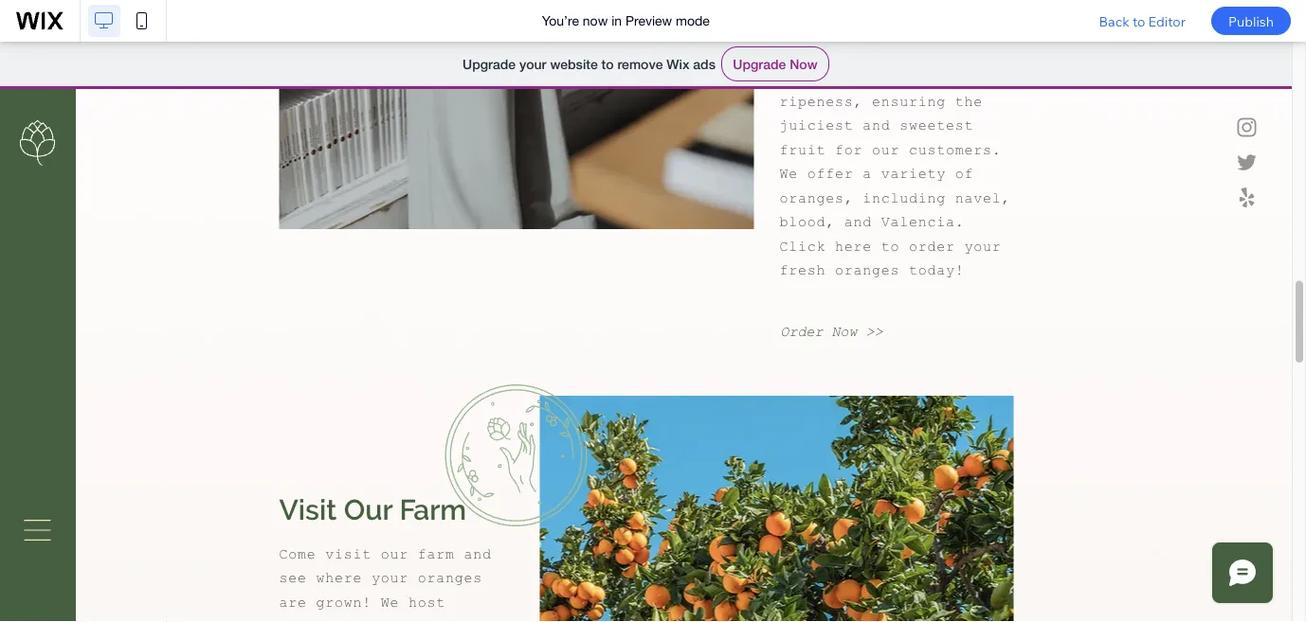 Task type: vqa. For each thing, say whether or not it's contained in the screenshot.
PREVIEW
yes



Task type: describe. For each thing, give the bounding box(es) containing it.
preview
[[626, 13, 672, 28]]

publish button
[[1212, 7, 1291, 35]]

now
[[583, 13, 608, 28]]

publish
[[1229, 13, 1274, 29]]

mode
[[676, 13, 710, 28]]



Task type: locate. For each thing, give the bounding box(es) containing it.
editor
[[1149, 13, 1186, 29]]

in
[[612, 13, 622, 28]]

you're now in preview mode
[[542, 13, 710, 28]]

back
[[1100, 13, 1130, 29]]

you're
[[542, 13, 579, 28]]

to
[[1133, 13, 1146, 29]]

back to editor button
[[1085, 0, 1200, 42]]

back to editor
[[1100, 13, 1186, 29]]



